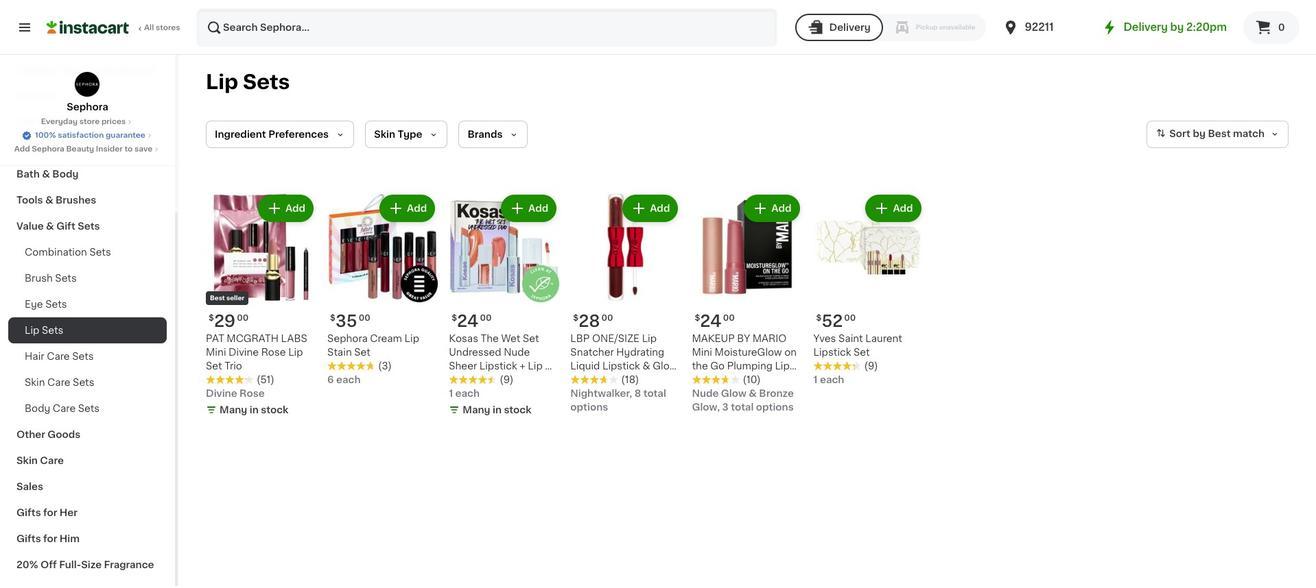 Task type: locate. For each thing, give the bounding box(es) containing it.
0 horizontal spatial 1
[[449, 389, 453, 399]]

2 add button from the left
[[381, 196, 434, 221]]

0 horizontal spatial stock
[[261, 406, 289, 415]]

duo down liquid
[[571, 376, 591, 385]]

2 many from the left
[[463, 406, 490, 415]]

stock for 24
[[504, 406, 532, 415]]

in down divine rose
[[250, 406, 259, 415]]

1 00 from the left
[[237, 314, 249, 323]]

set left trio
[[206, 362, 222, 371]]

0 vertical spatial rose
[[261, 348, 286, 358]]

1 vertical spatial hair
[[25, 352, 44, 362]]

duo
[[571, 376, 591, 385], [726, 376, 746, 385]]

3 product group from the left
[[449, 192, 560, 420]]

sets down value & gift sets link
[[89, 248, 111, 257]]

2 horizontal spatial sephora
[[327, 334, 368, 344]]

6 add button from the left
[[867, 196, 920, 221]]

1 $ from the left
[[209, 314, 214, 323]]

0 vertical spatial gifts
[[16, 509, 41, 518]]

1 horizontal spatial many in stock
[[463, 406, 532, 415]]

1 stock from the left
[[261, 406, 289, 415]]

00 inside $ 35 00
[[359, 314, 370, 323]]

best inside field
[[1208, 129, 1231, 139]]

best
[[1208, 129, 1231, 139], [210, 295, 225, 301]]

skin inside dropdown button
[[374, 130, 395, 139]]

mini inside pat mcgrath labs mini divine rose lip set trio
[[206, 348, 226, 358]]

lip down eye
[[25, 326, 39, 336]]

1 vertical spatial fragrance
[[104, 561, 154, 570]]

1 horizontal spatial glow
[[721, 389, 747, 399]]

in for 29
[[250, 406, 259, 415]]

52
[[822, 314, 843, 330]]

2 duo from the left
[[726, 376, 746, 385]]

$ 24 00 for makeup
[[695, 314, 735, 330]]

1 horizontal spatial lip sets
[[206, 72, 290, 92]]

2 options from the left
[[756, 403, 794, 413]]

ready
[[86, 65, 118, 75]]

pat
[[206, 334, 224, 344]]

sephora link
[[67, 71, 108, 114]]

lip up hydrating
[[642, 334, 657, 344]]

00 inside $ 28 00
[[602, 314, 613, 323]]

0 vertical spatial lip sets
[[206, 72, 290, 92]]

- inside makeup by mario mini moistureglow on the go plumping lip serum duo - nude glow & bronze glow
[[748, 376, 753, 385]]

0 vertical spatial skin
[[374, 130, 395, 139]]

1 horizontal spatial beauty
[[120, 65, 156, 75]]

1 vertical spatial beauty
[[66, 146, 94, 153]]

add sephora beauty insider to save
[[14, 146, 153, 153]]

0 horizontal spatial sephora
[[32, 146, 64, 153]]

sets up body care sets link
[[73, 378, 94, 388]]

makeup by mario mini moistureglow on the go plumping lip serum duo - nude glow & bronze glow
[[692, 334, 797, 399]]

stock down (51)
[[261, 406, 289, 415]]

lip down the labs
[[288, 348, 303, 358]]

many for 24
[[463, 406, 490, 415]]

0 horizontal spatial nude
[[504, 348, 530, 358]]

1 many from the left
[[220, 406, 247, 415]]

00
[[237, 314, 249, 323], [359, 314, 370, 323], [480, 314, 492, 323], [602, 314, 613, 323], [723, 314, 735, 323], [844, 314, 856, 323]]

all stores link
[[47, 8, 181, 47]]

mcgrath
[[227, 334, 279, 344]]

care up 100%
[[39, 117, 63, 127]]

$ up the stain
[[330, 314, 336, 323]]

0 horizontal spatial duo
[[571, 376, 591, 385]]

skin down the hair care sets
[[25, 378, 45, 388]]

00 right '28'
[[602, 314, 613, 323]]

sets inside 'link'
[[89, 248, 111, 257]]

delivery for delivery
[[830, 23, 871, 32]]

0 vertical spatial hair
[[16, 117, 37, 127]]

each right 6
[[336, 376, 361, 385]]

6 product group from the left
[[814, 192, 924, 387]]

sephora up store
[[67, 102, 108, 112]]

$ inside "$ 29 00"
[[209, 314, 214, 323]]

1 horizontal spatial best
[[1208, 129, 1231, 139]]

lipstick up nightwalker
[[603, 362, 640, 371]]

delivery inside button
[[830, 23, 871, 32]]

divine inside pat mcgrath labs mini divine rose lip set trio
[[229, 348, 259, 358]]

0 horizontal spatial -
[[593, 376, 597, 385]]

$ inside $ 35 00
[[330, 314, 336, 323]]

stock down +
[[504, 406, 532, 415]]

2 gifts from the top
[[16, 535, 41, 544]]

& right bath
[[42, 170, 50, 179]]

stock for 29
[[261, 406, 289, 415]]

lipstick down yves
[[814, 348, 851, 358]]

1 $ 24 00 from the left
[[452, 314, 492, 330]]

hair inside 'hair care' link
[[16, 117, 37, 127]]

rose down the labs
[[261, 348, 286, 358]]

1 glow from the left
[[692, 389, 717, 399]]

body up the tools & brushes
[[52, 170, 79, 179]]

each down yves
[[820, 376, 845, 385]]

add button for cream
[[381, 196, 434, 221]]

2 stock from the left
[[504, 406, 532, 415]]

0 vertical spatial nude
[[504, 348, 530, 358]]

1 options from the left
[[571, 403, 608, 413]]

shimmering
[[571, 389, 629, 399]]

& inside nude glow & bronze glow, 3 total options
[[749, 389, 757, 399]]

00 right 35
[[359, 314, 370, 323]]

1 each down sheer
[[449, 389, 480, 399]]

insider
[[96, 146, 123, 153]]

each
[[336, 376, 361, 385], [820, 376, 845, 385], [455, 389, 480, 399]]

1 horizontal spatial each
[[455, 389, 480, 399]]

each down sheer
[[455, 389, 480, 399]]

bath
[[16, 170, 40, 179]]

(9) for 52
[[865, 362, 878, 371]]

beauty
[[120, 65, 156, 75], [66, 146, 94, 153]]

1 horizontal spatial 1 each
[[814, 376, 845, 385]]

mini
[[206, 348, 226, 358], [692, 348, 712, 358]]

4 add button from the left
[[624, 196, 677, 221]]

glow down plumping
[[766, 389, 790, 399]]

2 horizontal spatial lipstick
[[814, 348, 851, 358]]

0 horizontal spatial many in stock
[[220, 406, 289, 415]]

$ up kosas
[[452, 314, 457, 323]]

kosas the wet set undressed nude sheer lipstick + lip oil set
[[449, 334, 558, 385]]

brands button
[[459, 121, 528, 148]]

lipstick inside "kosas the wet set undressed nude sheer lipstick + lip oil set"
[[480, 362, 517, 371]]

0 horizontal spatial in
[[250, 406, 259, 415]]

body up the other
[[25, 404, 50, 414]]

$ 24 00 for kosas
[[452, 314, 492, 330]]

hair inside hair care sets link
[[25, 352, 44, 362]]

set
[[523, 334, 539, 344], [354, 348, 371, 358], [854, 348, 870, 358], [206, 362, 222, 371], [449, 376, 465, 385]]

1 horizontal spatial $ 24 00
[[695, 314, 735, 330]]

product group
[[206, 192, 317, 420], [327, 192, 438, 387], [449, 192, 560, 420], [571, 192, 681, 415], [692, 192, 803, 415], [814, 192, 924, 387]]

6 00 from the left
[[844, 314, 856, 323]]

sephora down 100%
[[32, 146, 64, 153]]

hair up 100%
[[16, 117, 37, 127]]

2 vertical spatial skin
[[16, 456, 38, 466]]

eye
[[25, 300, 43, 310]]

on
[[785, 348, 797, 358]]

lbp one/size lip snatcher hydrating liquid lipstick & gloss duo - nightwalker - shimmering rich brown
[[571, 334, 680, 413]]

1 vertical spatial 1
[[449, 389, 453, 399]]

divine
[[229, 348, 259, 358], [206, 389, 237, 399]]

skin up sales
[[16, 456, 38, 466]]

3 add button from the left
[[503, 196, 556, 221]]

product group containing 29
[[206, 192, 317, 420]]

- down gloss at bottom
[[659, 376, 664, 385]]

hair
[[16, 117, 37, 127], [25, 352, 44, 362]]

0 horizontal spatial each
[[336, 376, 361, 385]]

2 product group from the left
[[327, 192, 438, 387]]

each for 35
[[336, 376, 361, 385]]

1 vertical spatial nude
[[755, 376, 781, 385]]

1 horizontal spatial fragrance
[[104, 561, 154, 570]]

1 vertical spatial skin
[[25, 378, 45, 388]]

00 right 52
[[844, 314, 856, 323]]

1 horizontal spatial -
[[659, 376, 664, 385]]

lip sets down eye sets
[[25, 326, 63, 336]]

lipstick
[[814, 348, 851, 358], [480, 362, 517, 371], [603, 362, 640, 371]]

gifts for gifts for her
[[16, 509, 41, 518]]

1 horizontal spatial 1
[[814, 376, 818, 385]]

0 horizontal spatial many
[[220, 406, 247, 415]]

None search field
[[196, 8, 777, 47]]

rose
[[261, 348, 286, 358], [240, 389, 265, 399]]

$ 24 00 up kosas
[[452, 314, 492, 330]]

2 $ 24 00 from the left
[[695, 314, 735, 330]]

1 duo from the left
[[571, 376, 591, 385]]

total right 8
[[644, 389, 666, 399]]

gifts up 20%
[[16, 535, 41, 544]]

0 horizontal spatial fragrance
[[16, 143, 67, 153]]

beauty right ready
[[120, 65, 156, 75]]

many for 29
[[220, 406, 247, 415]]

00 for saint
[[844, 314, 856, 323]]

4 00 from the left
[[602, 314, 613, 323]]

3 $ from the left
[[452, 314, 457, 323]]

in for 24
[[493, 406, 502, 415]]

1 each for 24
[[449, 389, 480, 399]]

1 horizontal spatial stock
[[504, 406, 532, 415]]

lip down on
[[775, 362, 790, 371]]

& down (10)
[[749, 389, 757, 399]]

fragrance down 100%
[[16, 143, 67, 153]]

2 vertical spatial nude
[[692, 389, 719, 399]]

5 add button from the left
[[746, 196, 799, 221]]

$ up yves
[[816, 314, 822, 323]]

value & gift sets link
[[8, 213, 167, 240]]

delivery by 2:20pm
[[1124, 22, 1227, 32]]

1 horizontal spatial mini
[[692, 348, 712, 358]]

add button for mcgrath
[[259, 196, 312, 221]]

1 horizontal spatial delivery
[[1124, 22, 1168, 32]]

the
[[692, 362, 708, 371]]

3 00 from the left
[[480, 314, 492, 323]]

& down hydrating
[[643, 362, 650, 371]]

lip right the cream
[[405, 334, 419, 344]]

0 vertical spatial total
[[644, 389, 666, 399]]

1 vertical spatial for
[[43, 535, 57, 544]]

0 horizontal spatial 1 each
[[449, 389, 480, 399]]

care for hair care
[[39, 117, 63, 127]]

1 horizontal spatial options
[[756, 403, 794, 413]]

5 product group from the left
[[692, 192, 803, 415]]

0 horizontal spatial 24
[[457, 314, 479, 330]]

5 00 from the left
[[723, 314, 735, 323]]

0 vertical spatial 1
[[814, 376, 818, 385]]

29
[[214, 314, 236, 330]]

2 glow from the left
[[721, 389, 747, 399]]

1 vertical spatial 1 each
[[449, 389, 480, 399]]

1 add button from the left
[[259, 196, 312, 221]]

0 horizontal spatial best
[[210, 295, 225, 301]]

fragrance
[[16, 143, 67, 153], [104, 561, 154, 570]]

nightwalker
[[600, 376, 657, 385]]

options down shimmering
[[571, 403, 608, 413]]

nude inside nude glow & bronze glow, 3 total options
[[692, 389, 719, 399]]

2 mini from the left
[[692, 348, 712, 358]]

add button for the
[[503, 196, 556, 221]]

1 gifts from the top
[[16, 509, 41, 518]]

2 vertical spatial sephora
[[327, 334, 368, 344]]

(18)
[[621, 376, 639, 385]]

by for sort
[[1193, 129, 1206, 139]]

sephora inside add sephora beauty insider to save link
[[32, 146, 64, 153]]

2 horizontal spatial -
[[748, 376, 753, 385]]

5 $ from the left
[[695, 314, 700, 323]]

0 horizontal spatial delivery
[[830, 23, 871, 32]]

00 for by
[[723, 314, 735, 323]]

gifts for gifts for him
[[16, 535, 41, 544]]

stores
[[156, 24, 180, 32]]

skin care
[[16, 456, 64, 466]]

0 button
[[1244, 11, 1300, 44]]

total inside nude glow & bronze glow, 3 total options
[[731, 403, 754, 413]]

4 product group from the left
[[571, 192, 681, 415]]

0 horizontal spatial lip sets
[[25, 326, 63, 336]]

1 horizontal spatial body
[[52, 170, 79, 179]]

gifts
[[16, 509, 41, 518], [16, 535, 41, 544]]

snatcher
[[571, 348, 614, 358]]

1 down sheer
[[449, 389, 453, 399]]

★★★★★
[[327, 362, 376, 371], [327, 362, 376, 371], [814, 362, 862, 371], [814, 362, 862, 371], [206, 375, 254, 385], [206, 375, 254, 385], [449, 375, 497, 385], [449, 375, 497, 385], [571, 375, 619, 385], [571, 375, 619, 385], [692, 375, 740, 385], [692, 375, 740, 385]]

&
[[42, 170, 50, 179], [45, 196, 53, 205], [46, 222, 54, 231], [643, 362, 650, 371], [719, 389, 727, 399], [749, 389, 757, 399]]

(9) down the wet
[[500, 376, 514, 385]]

mini up the the
[[692, 348, 712, 358]]

$ inside $ 52 00
[[816, 314, 822, 323]]

mini inside makeup by mario mini moistureglow on the go plumping lip serum duo - nude glow & bronze glow
[[692, 348, 712, 358]]

options down (10)
[[756, 403, 794, 413]]

nude up glow,
[[692, 389, 719, 399]]

3 glow from the left
[[766, 389, 790, 399]]

1 horizontal spatial 24
[[700, 314, 722, 330]]

2 bronze from the left
[[759, 389, 794, 399]]

- down plumping
[[748, 376, 753, 385]]

best for best seller
[[210, 295, 225, 301]]

1 horizontal spatial total
[[731, 403, 754, 413]]

best left match
[[1208, 129, 1231, 139]]

glow up glow,
[[692, 389, 717, 399]]

1 mini from the left
[[206, 348, 226, 358]]

$ inside $ 28 00
[[573, 314, 579, 323]]

skin care link
[[8, 448, 167, 474]]

00 right the 29
[[237, 314, 249, 323]]

nude inside makeup by mario mini moistureglow on the go plumping lip serum duo - nude glow & bronze glow
[[755, 376, 781, 385]]

for left her
[[43, 509, 57, 518]]

divine down trio
[[206, 389, 237, 399]]

duo inside makeup by mario mini moistureglow on the go plumping lip serum duo - nude glow & bronze glow
[[726, 376, 746, 385]]

other goods
[[16, 430, 81, 440]]

many in stock for 29
[[220, 406, 289, 415]]

2 00 from the left
[[359, 314, 370, 323]]

many in stock down divine rose
[[220, 406, 289, 415]]

care up goods
[[53, 404, 76, 414]]

0 vertical spatial 1 each
[[814, 376, 845, 385]]

35
[[336, 314, 357, 330]]

3 - from the left
[[748, 376, 753, 385]]

00 up the makeup
[[723, 314, 735, 323]]

1 vertical spatial by
[[1193, 129, 1206, 139]]

0 horizontal spatial options
[[571, 403, 608, 413]]

00 for the
[[480, 314, 492, 323]]

0 horizontal spatial by
[[1171, 22, 1184, 32]]

0 vertical spatial divine
[[229, 348, 259, 358]]

sets down "combination sets"
[[55, 274, 77, 283]]

1 horizontal spatial (9)
[[865, 362, 878, 371]]

(10)
[[743, 376, 761, 385]]

2 24 from the left
[[700, 314, 722, 330]]

$ 52 00
[[816, 314, 856, 330]]

0 horizontal spatial glow
[[692, 389, 717, 399]]

- up shimmering
[[593, 376, 597, 385]]

0 vertical spatial by
[[1171, 22, 1184, 32]]

$ 24 00
[[452, 314, 492, 330], [695, 314, 735, 330]]

value & gift sets
[[16, 222, 100, 231]]

2 many in stock from the left
[[463, 406, 532, 415]]

service type group
[[795, 14, 987, 41]]

lip right +
[[528, 362, 543, 371]]

0 vertical spatial (9)
[[865, 362, 878, 371]]

total
[[644, 389, 666, 399], [731, 403, 754, 413]]

divine down mcgrath
[[229, 348, 259, 358]]

$
[[209, 314, 214, 323], [330, 314, 336, 323], [452, 314, 457, 323], [573, 314, 579, 323], [695, 314, 700, 323], [816, 314, 822, 323]]

00 for mcgrath
[[237, 314, 249, 323]]

1 down yves
[[814, 376, 818, 385]]

0 vertical spatial for
[[43, 509, 57, 518]]

product group containing 35
[[327, 192, 438, 387]]

0 vertical spatial sephora
[[67, 102, 108, 112]]

hair up skin care sets at the bottom left of page
[[25, 352, 44, 362]]

6 $ from the left
[[816, 314, 822, 323]]

sets up the hair care sets
[[42, 326, 63, 336]]

0 vertical spatial body
[[52, 170, 79, 179]]

nude up +
[[504, 348, 530, 358]]

1 horizontal spatial nude
[[692, 389, 719, 399]]

00 inside $ 52 00
[[844, 314, 856, 323]]

$ up the makeup
[[695, 314, 700, 323]]

2 horizontal spatial nude
[[755, 376, 781, 385]]

beauty down satisfaction
[[66, 146, 94, 153]]

product group containing 28
[[571, 192, 681, 415]]

1 horizontal spatial duo
[[726, 376, 746, 385]]

0 horizontal spatial $ 24 00
[[452, 314, 492, 330]]

lipstick left +
[[480, 362, 517, 371]]

(9) down yves saint laurent lipstick set
[[865, 362, 878, 371]]

1 horizontal spatial in
[[493, 406, 502, 415]]

seller
[[226, 295, 244, 301]]

gloss
[[653, 362, 680, 371]]

1 horizontal spatial lipstick
[[603, 362, 640, 371]]

duo inside lbp one/size lip snatcher hydrating liquid lipstick & gloss duo - nightwalker - shimmering rich brown
[[571, 376, 591, 385]]

$ 29 00
[[209, 314, 249, 330]]

1 vertical spatial best
[[210, 295, 225, 301]]

set right the stain
[[354, 348, 371, 358]]

sephora for sephora
[[67, 102, 108, 112]]

2 - from the left
[[659, 376, 664, 385]]

sets up ingredient preferences on the left top of page
[[243, 72, 290, 92]]

by for delivery
[[1171, 22, 1184, 32]]

24 up the makeup
[[700, 314, 722, 330]]

1 each down yves
[[814, 376, 845, 385]]

0 horizontal spatial total
[[644, 389, 666, 399]]

by inside field
[[1193, 129, 1206, 139]]

2 in from the left
[[493, 406, 502, 415]]

1 bronze from the left
[[729, 389, 763, 399]]

sephora inside sephora cream lip stain set
[[327, 334, 368, 344]]

1 24 from the left
[[457, 314, 479, 330]]

2 for from the top
[[43, 535, 57, 544]]

1 vertical spatial gifts
[[16, 535, 41, 544]]

gifts for him link
[[8, 526, 167, 553]]

mini down pat
[[206, 348, 226, 358]]

add for makeup
[[772, 204, 792, 213]]

& up the 3
[[719, 389, 727, 399]]

kosas
[[449, 334, 478, 344]]

gifts down sales
[[16, 509, 41, 518]]

add
[[14, 146, 30, 153], [285, 204, 306, 213], [407, 204, 427, 213], [529, 204, 549, 213], [650, 204, 670, 213], [772, 204, 792, 213], [893, 204, 913, 213]]

1 horizontal spatial sephora
[[67, 102, 108, 112]]

preferences
[[268, 130, 329, 139]]

sales
[[16, 483, 43, 492]]

1 vertical spatial (9)
[[500, 376, 514, 385]]

0 horizontal spatial (9)
[[500, 376, 514, 385]]

undressed
[[449, 348, 502, 358]]

duo down plumping
[[726, 376, 746, 385]]

1 many in stock from the left
[[220, 406, 289, 415]]

1 vertical spatial sephora
[[32, 146, 64, 153]]

nude down plumping
[[755, 376, 781, 385]]

glow up the 3
[[721, 389, 747, 399]]

body care sets link
[[8, 396, 167, 422]]

save
[[135, 146, 153, 153]]

store
[[79, 118, 100, 126]]

care down other goods
[[40, 456, 64, 466]]

2 $ from the left
[[330, 314, 336, 323]]

sephora up the stain
[[327, 334, 368, 344]]

sets
[[243, 72, 290, 92], [78, 222, 100, 231], [89, 248, 111, 257], [55, 274, 77, 283], [45, 300, 67, 310], [42, 326, 63, 336], [72, 352, 94, 362], [73, 378, 94, 388], [78, 404, 100, 414]]

fragrance right "size" on the bottom left of the page
[[104, 561, 154, 570]]

wet
[[501, 334, 521, 344]]

sephora for sephora cream lip stain set
[[327, 334, 368, 344]]

lip sets inside "link"
[[25, 326, 63, 336]]

by right sort at the right of page
[[1193, 129, 1206, 139]]

1 horizontal spatial many
[[463, 406, 490, 415]]

0 horizontal spatial mini
[[206, 348, 226, 358]]

care up skin care sets at the bottom left of page
[[47, 352, 70, 362]]

in down "kosas the wet set undressed nude sheer lipstick + lip oil set"
[[493, 406, 502, 415]]

many down divine rose
[[220, 406, 247, 415]]

stock
[[261, 406, 289, 415], [504, 406, 532, 415]]

guarantee
[[106, 132, 145, 139]]

00 up the
[[480, 314, 492, 323]]

1 product group from the left
[[206, 192, 317, 420]]

1 vertical spatial lip sets
[[25, 326, 63, 336]]

by left 2:20pm
[[1171, 22, 1184, 32]]

2 horizontal spatial each
[[820, 376, 845, 385]]

00 for cream
[[359, 314, 370, 323]]

plumping
[[727, 362, 773, 371]]

brush sets
[[25, 274, 77, 283]]

care for skin care
[[40, 456, 64, 466]]

many in stock for 24
[[463, 406, 532, 415]]

$ up lbp
[[573, 314, 579, 323]]

add for kosas
[[529, 204, 549, 213]]

1 horizontal spatial by
[[1193, 129, 1206, 139]]

1 in from the left
[[250, 406, 259, 415]]

1 for from the top
[[43, 509, 57, 518]]

best inside product group
[[210, 295, 225, 301]]

$ up pat
[[209, 314, 214, 323]]

everyday store prices link
[[41, 117, 134, 128]]

1 vertical spatial body
[[25, 404, 50, 414]]

party
[[57, 65, 84, 75]]

lip sets up ingredient
[[206, 72, 290, 92]]

brown
[[571, 403, 601, 413]]

0 vertical spatial beauty
[[120, 65, 156, 75]]

0 horizontal spatial lipstick
[[480, 362, 517, 371]]

mini for 29
[[206, 348, 226, 358]]

sets right gift on the left top of the page
[[78, 222, 100, 231]]

1 vertical spatial total
[[731, 403, 754, 413]]

care
[[39, 117, 63, 127], [47, 352, 70, 362], [47, 378, 70, 388], [53, 404, 76, 414], [40, 456, 64, 466]]

4 $ from the left
[[573, 314, 579, 323]]

lip inside pat mcgrath labs mini divine rose lip set trio
[[288, 348, 303, 358]]

2 horizontal spatial glow
[[766, 389, 790, 399]]

00 inside "$ 29 00"
[[237, 314, 249, 323]]

0 vertical spatial best
[[1208, 129, 1231, 139]]



Task type: describe. For each thing, give the bounding box(es) containing it.
hair for hair care sets
[[25, 352, 44, 362]]

0 horizontal spatial beauty
[[66, 146, 94, 153]]

bath & body
[[16, 170, 79, 179]]

saint
[[839, 334, 863, 344]]

holiday
[[16, 65, 55, 75]]

set down sheer
[[449, 376, 465, 385]]

gift
[[56, 222, 75, 231]]

$ for pat mcgrath labs mini divine rose lip set trio
[[209, 314, 214, 323]]

$ for sephora cream lip stain set
[[330, 314, 336, 323]]

off
[[40, 561, 57, 570]]

each for 52
[[820, 376, 845, 385]]

mini for 24
[[692, 348, 712, 358]]

1 vertical spatial rose
[[240, 389, 265, 399]]

sort
[[1170, 129, 1191, 139]]

6
[[327, 376, 334, 385]]

rose inside pat mcgrath labs mini divine rose lip set trio
[[261, 348, 286, 358]]

sephora logo image
[[74, 71, 101, 97]]

00 for one/size
[[602, 314, 613, 323]]

Best match Sort by field
[[1147, 121, 1289, 148]]

holiday party ready beauty
[[16, 65, 156, 75]]

lip inside makeup by mario mini moistureglow on the go plumping lip serum duo - nude glow & bronze glow
[[775, 362, 790, 371]]

sets down 'skin care sets' link on the left of page
[[78, 404, 100, 414]]

product group containing 52
[[814, 192, 924, 387]]

set inside sephora cream lip stain set
[[354, 348, 371, 358]]

rich
[[631, 389, 653, 399]]

Search field
[[198, 10, 776, 45]]

add button for one/size
[[624, 196, 677, 221]]

1 vertical spatial divine
[[206, 389, 237, 399]]

hair for hair care
[[16, 117, 37, 127]]

skin type button
[[365, 121, 448, 148]]

sets up 'skin care sets' link on the left of page
[[72, 352, 94, 362]]

nude glow & bronze glow, 3 total options
[[692, 389, 794, 413]]

& right tools in the top left of the page
[[45, 196, 53, 205]]

him
[[60, 535, 80, 544]]

1 each for 52
[[814, 376, 845, 385]]

lipstick inside yves saint laurent lipstick set
[[814, 348, 851, 358]]

sheer
[[449, 362, 477, 371]]

the
[[481, 334, 499, 344]]

set right the wet
[[523, 334, 539, 344]]

ingredient preferences
[[215, 130, 329, 139]]

lbp
[[571, 334, 590, 344]]

gifts for her
[[16, 509, 78, 518]]

skin for skin care
[[16, 456, 38, 466]]

total inside nightwalker, 8 total options
[[644, 389, 666, 399]]

full-
[[59, 561, 81, 570]]

0 vertical spatial fragrance
[[16, 143, 67, 153]]

& inside makeup by mario mini moistureglow on the go plumping lip serum duo - nude glow & bronze glow
[[719, 389, 727, 399]]

skin for skin care sets
[[25, 378, 45, 388]]

gifts for him
[[16, 535, 80, 544]]

hydrating
[[617, 348, 665, 358]]

by
[[737, 334, 750, 344]]

8
[[635, 389, 641, 399]]

care for body care sets
[[53, 404, 76, 414]]

$ for kosas the wet set undressed nude sheer lipstick + lip oil set
[[452, 314, 457, 323]]

type
[[398, 130, 422, 139]]

each for 24
[[455, 389, 480, 399]]

20%
[[16, 561, 38, 570]]

go
[[711, 362, 725, 371]]

for for her
[[43, 509, 57, 518]]

other goods link
[[8, 422, 167, 448]]

value
[[16, 222, 44, 231]]

delivery button
[[795, 14, 883, 41]]

- for 28
[[659, 376, 664, 385]]

brands
[[468, 130, 503, 139]]

divine rose
[[206, 389, 265, 399]]

lip inside lbp one/size lip snatcher hydrating liquid lipstick & gloss duo - nightwalker - shimmering rich brown
[[642, 334, 657, 344]]

everyday store prices
[[41, 118, 126, 126]]

0 horizontal spatial body
[[25, 404, 50, 414]]

- for 24
[[748, 376, 753, 385]]

1 for 52
[[814, 376, 818, 385]]

20% off full-size fragrance link
[[8, 553, 167, 579]]

add for pat
[[285, 204, 306, 213]]

skin care sets
[[25, 378, 94, 388]]

holiday party ready beauty link
[[8, 57, 167, 83]]

hair care
[[16, 117, 63, 127]]

lipstick inside lbp one/size lip snatcher hydrating liquid lipstick & gloss duo - nightwalker - shimmering rich brown
[[603, 362, 640, 371]]

eye sets
[[25, 300, 67, 310]]

everyday
[[41, 118, 78, 126]]

24 for kosas
[[457, 314, 479, 330]]

gifts for her link
[[8, 500, 167, 526]]

for for him
[[43, 535, 57, 544]]

sort by
[[1170, 129, 1206, 139]]

skin for skin type
[[374, 130, 395, 139]]

add button for by
[[746, 196, 799, 221]]

(9) for 24
[[500, 376, 514, 385]]

options inside nude glow & bronze glow, 3 total options
[[756, 403, 794, 413]]

match
[[1233, 129, 1265, 139]]

tools & brushes link
[[8, 187, 167, 213]]

add button for saint
[[867, 196, 920, 221]]

pat mcgrath labs mini divine rose lip set trio
[[206, 334, 307, 371]]

bronze inside nude glow & bronze glow, 3 total options
[[759, 389, 794, 399]]

cream
[[370, 334, 402, 344]]

makeup
[[16, 91, 56, 101]]

glow,
[[692, 403, 720, 413]]

$ for yves saint laurent lipstick set
[[816, 314, 822, 323]]

add for sephora
[[407, 204, 427, 213]]

laurent
[[866, 334, 903, 344]]

yves
[[814, 334, 836, 344]]

serum
[[692, 376, 724, 385]]

size
[[81, 561, 102, 570]]

care for skin care sets
[[47, 378, 70, 388]]

tools & brushes
[[16, 196, 96, 205]]

prices
[[102, 118, 126, 126]]

1 for 24
[[449, 389, 453, 399]]

100% satisfaction guarantee button
[[21, 128, 154, 141]]

options inside nightwalker, 8 total options
[[571, 403, 608, 413]]

instacart logo image
[[47, 19, 129, 36]]

ingredient preferences button
[[206, 121, 354, 148]]

$ for lbp one/size lip snatcher hydrating liquid lipstick & gloss duo - nightwalker - shimmering rich brown
[[573, 314, 579, 323]]

add for yves
[[893, 204, 913, 213]]

delivery for delivery by 2:20pm
[[1124, 22, 1168, 32]]

labs
[[281, 334, 307, 344]]

92211 button
[[1003, 8, 1085, 47]]

combination
[[25, 248, 87, 257]]

1 - from the left
[[593, 376, 597, 385]]

set inside yves saint laurent lipstick set
[[854, 348, 870, 358]]

28
[[579, 314, 600, 330]]

sets right eye
[[45, 300, 67, 310]]

moistureglow
[[715, 348, 782, 358]]

(3)
[[378, 362, 392, 371]]

0
[[1279, 23, 1285, 32]]

best for best match
[[1208, 129, 1231, 139]]

bronze inside makeup by mario mini moistureglow on the go plumping lip serum duo - nude glow & bronze glow
[[729, 389, 763, 399]]

glow inside nude glow & bronze glow, 3 total options
[[721, 389, 747, 399]]

3
[[722, 403, 729, 413]]

liquid
[[571, 362, 600, 371]]

add for lbp
[[650, 204, 670, 213]]

$ for makeup by mario mini moistureglow on the go plumping lip serum duo - nude glow & bronze glow
[[695, 314, 700, 323]]

to
[[125, 146, 133, 153]]

makeup
[[692, 334, 735, 344]]

sales link
[[8, 474, 167, 500]]

(51)
[[257, 376, 274, 385]]

sephora cream lip stain set
[[327, 334, 419, 358]]

brush
[[25, 274, 53, 283]]

fragrance link
[[8, 135, 167, 161]]

$ 35 00
[[330, 314, 370, 330]]

lip inside lip sets "link"
[[25, 326, 39, 336]]

eye sets link
[[8, 292, 167, 318]]

goods
[[48, 430, 81, 440]]

bath & body link
[[8, 161, 167, 187]]

& left gift on the left top of the page
[[46, 222, 54, 231]]

nude inside "kosas the wet set undressed nude sheer lipstick + lip oil set"
[[504, 348, 530, 358]]

lip up ingredient
[[206, 72, 238, 92]]

care for hair care sets
[[47, 352, 70, 362]]

& inside lbp one/size lip snatcher hydrating liquid lipstick & gloss duo - nightwalker - shimmering rich brown
[[643, 362, 650, 371]]

lip inside sephora cream lip stain set
[[405, 334, 419, 344]]

24 for makeup
[[700, 314, 722, 330]]

set inside pat mcgrath labs mini divine rose lip set trio
[[206, 362, 222, 371]]

lip inside "kosas the wet set undressed nude sheer lipstick + lip oil set"
[[528, 362, 543, 371]]



Task type: vqa. For each thing, say whether or not it's contained in the screenshot.
½ cup chopped dates Great Value Pitted Deglet Noor Dates's Decrement quantity icon
no



